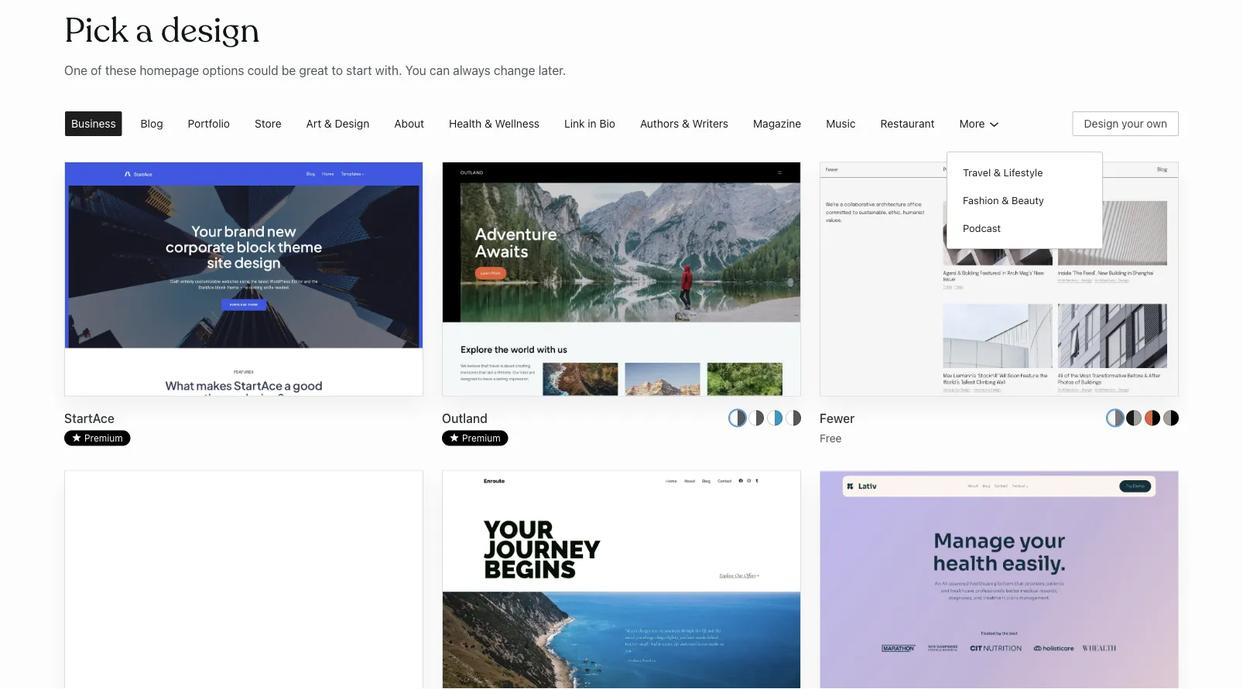 Task type: describe. For each thing, give the bounding box(es) containing it.
own
[[1147, 117, 1168, 130]]

2 design from the left
[[1084, 117, 1119, 130]]

music button
[[814, 105, 868, 142]]

store button
[[242, 105, 294, 142]]

travel & lifestyle
[[963, 167, 1043, 178]]

podcast button
[[954, 214, 1096, 242]]

blog button
[[128, 105, 175, 142]]

premium for first 'premium' button from the right
[[462, 433, 501, 444]]

health & wellness button
[[437, 105, 552, 142]]

fewer
[[820, 411, 855, 426]]

one
[[64, 63, 87, 78]]

startace image
[[65, 162, 423, 690]]

startace
[[64, 411, 114, 426]]

bio
[[600, 117, 616, 130]]

magazine
[[753, 117, 802, 130]]

link
[[564, 117, 585, 130]]

authors & writers button
[[628, 105, 741, 142]]

store
[[255, 117, 282, 130]]

writers
[[693, 117, 729, 130]]

blog
[[141, 117, 163, 130]]

fashion & beauty button
[[954, 187, 1096, 214]]

health & wellness
[[449, 117, 540, 130]]

always
[[453, 63, 491, 78]]

fashion
[[963, 195, 999, 206]]

& for lifestyle
[[994, 167, 1001, 178]]

authors & writers
[[640, 117, 729, 130]]

one of these homepage options could be great to start with. you can always change later.
[[64, 63, 566, 78]]

& for writers
[[682, 117, 690, 130]]

lativ image
[[821, 472, 1178, 690]]

with.
[[375, 63, 402, 78]]

authors
[[640, 117, 679, 130]]

restaurant
[[881, 117, 935, 130]]

1 design from the left
[[335, 117, 370, 130]]

about
[[394, 117, 424, 130]]

art & design
[[306, 117, 370, 130]]

be
[[282, 63, 296, 78]]

can
[[430, 63, 450, 78]]

wellness
[[495, 117, 540, 130]]

link in bio button
[[552, 105, 628, 142]]

beauty
[[1012, 195, 1044, 206]]

homepage
[[140, 63, 199, 78]]

more
[[960, 117, 985, 130]]

of
[[91, 63, 102, 78]]

outland
[[442, 411, 488, 426]]

could
[[247, 63, 279, 78]]

fewer image
[[821, 162, 1178, 494]]

restaurant button
[[868, 105, 947, 142]]

options
[[202, 63, 244, 78]]

pick
[[64, 9, 128, 53]]

group containing travel & lifestyle
[[954, 159, 1096, 242]]

you
[[405, 63, 426, 78]]

magazine button
[[741, 105, 814, 142]]

these
[[105, 63, 136, 78]]

start
[[346, 63, 372, 78]]



Task type: vqa. For each thing, say whether or not it's contained in the screenshot.
OWN
yes



Task type: locate. For each thing, give the bounding box(es) containing it.
premium down the outland
[[462, 433, 501, 444]]

& right art
[[324, 117, 332, 130]]

1 premium button from the left
[[64, 431, 131, 446]]

art & design button
[[294, 105, 382, 142]]

premium for first 'premium' button from the left
[[84, 433, 123, 444]]

music
[[826, 117, 856, 130]]

portfolio
[[188, 117, 230, 130]]

1 premium from the left
[[84, 433, 123, 444]]

& inside button
[[994, 167, 1001, 178]]

portfolio button
[[175, 105, 242, 142]]

& for wellness
[[485, 117, 492, 130]]

premium button down the outland
[[442, 431, 508, 446]]

more button
[[947, 105, 1016, 142]]

0 horizontal spatial design
[[335, 117, 370, 130]]

2 premium from the left
[[462, 433, 501, 444]]

1 horizontal spatial premium
[[462, 433, 501, 444]]

great
[[299, 63, 328, 78]]

fashion & beauty
[[963, 195, 1044, 206]]

art
[[306, 117, 321, 130]]

0 horizontal spatial premium button
[[64, 431, 131, 446]]

& right health
[[485, 117, 492, 130]]

design
[[335, 117, 370, 130], [1084, 117, 1119, 130]]

travel
[[963, 167, 991, 178]]

change later.
[[494, 63, 566, 78]]

& right travel
[[994, 167, 1001, 178]]

enroute image
[[443, 472, 801, 690]]

a design
[[136, 9, 260, 53]]

health
[[449, 117, 482, 130]]

1 horizontal spatial design
[[1084, 117, 1119, 130]]

pick a design
[[64, 9, 260, 53]]

business button
[[59, 105, 128, 142]]

foam image
[[65, 472, 423, 690]]

& for beauty
[[1002, 195, 1009, 206]]

premium down startace
[[84, 433, 123, 444]]

& left beauty
[[1002, 195, 1009, 206]]

business
[[71, 117, 116, 130]]

in
[[588, 117, 597, 130]]

design left the 'your'
[[1084, 117, 1119, 130]]

&
[[324, 117, 332, 130], [485, 117, 492, 130], [682, 117, 690, 130], [994, 167, 1001, 178], [1002, 195, 1009, 206]]

to
[[332, 63, 343, 78]]

podcast
[[963, 222, 1001, 234]]

& for design
[[324, 117, 332, 130]]

about button
[[382, 105, 437, 142]]

2 premium button from the left
[[442, 431, 508, 446]]

0 horizontal spatial premium
[[84, 433, 123, 444]]

free
[[820, 432, 842, 445]]

design your own
[[1084, 117, 1168, 130]]

link in bio
[[564, 117, 616, 130]]

lifestyle
[[1004, 167, 1043, 178]]

design your own button
[[1073, 111, 1179, 136]]

1 horizontal spatial premium button
[[442, 431, 508, 446]]

travel & lifestyle button
[[954, 159, 1096, 187]]

design right art
[[335, 117, 370, 130]]

& left 'writers'
[[682, 117, 690, 130]]

outland image
[[443, 162, 801, 690]]

group
[[954, 159, 1096, 242]]

your
[[1122, 117, 1144, 130]]

premium
[[84, 433, 123, 444], [462, 433, 501, 444]]

premium button
[[64, 431, 131, 446], [442, 431, 508, 446]]

premium button down startace
[[64, 431, 131, 446]]



